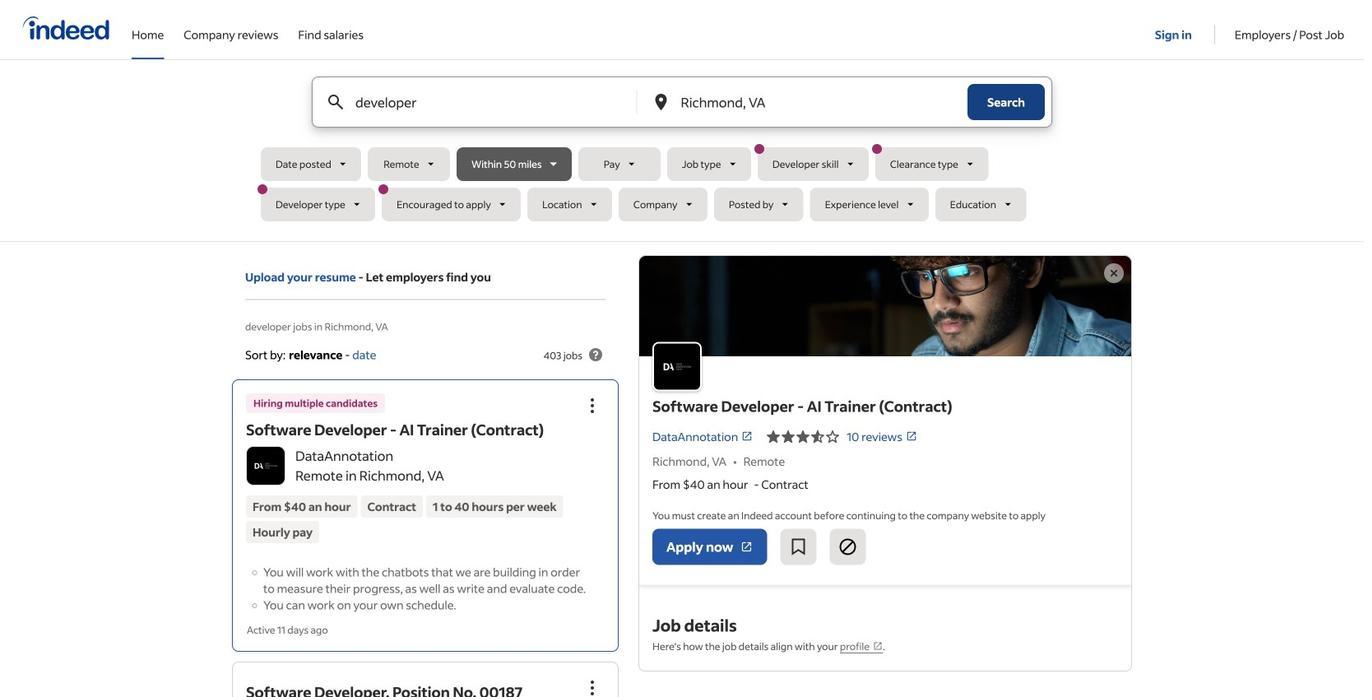 Task type: vqa. For each thing, say whether or not it's contained in the screenshot.
Job actions for Software Developer - AI Trainer (Contract) is collapsed image
yes



Task type: describe. For each thing, give the bounding box(es) containing it.
close job details image
[[1105, 263, 1125, 283]]

job preferences (opens in a new window) image
[[873, 641, 883, 651]]

job actions for software developer - ai trainer (contract) is collapsed image
[[583, 396, 603, 416]]

help icon image
[[586, 345, 606, 365]]

3.6 out of 5 stars image
[[767, 427, 841, 447]]

search: Job title, keywords, or company text field
[[352, 77, 610, 127]]

dataannotation (opens in a new tab) image
[[742, 431, 753, 442]]



Task type: locate. For each thing, give the bounding box(es) containing it.
save this job image
[[789, 537, 809, 557]]

apply now (opens in a new tab) image
[[740, 540, 754, 554]]

dataannotation logo image
[[640, 256, 1132, 356], [653, 342, 702, 391]]

None search field
[[258, 77, 1104, 228]]

3.6 out of 5 stars. link to 10 reviews company ratings (opens in a new tab) image
[[906, 431, 918, 442]]

company logo image
[[247, 447, 285, 485]]

Edit location text field
[[678, 77, 935, 127]]

not interested image
[[838, 537, 858, 557]]

job actions for software developer, position no. 00187 is collapsed image
[[583, 678, 603, 697]]



